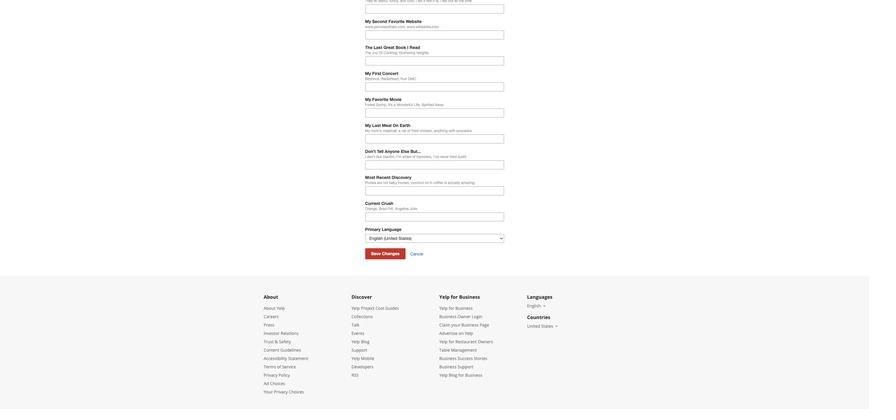 Task type: describe. For each thing, give the bounding box(es) containing it.
current
[[365, 201, 381, 206]]

else
[[401, 149, 410, 154]]

save
[[371, 251, 381, 256]]

wuthering
[[399, 51, 416, 55]]

mobile
[[361, 356, 375, 361]]

countries
[[528, 314, 551, 321]]

current crush orange, brad pitt, angelina jolie
[[365, 201, 418, 211]]

collections
[[352, 314, 373, 320]]

investor relations link
[[264, 331, 299, 336]]

angelina
[[395, 207, 409, 211]]

business up owner
[[456, 306, 473, 311]]

management
[[451, 347, 477, 353]]

is
[[445, 181, 447, 185]]

yelp for business link
[[440, 306, 473, 311]]

My First Concert text field
[[365, 83, 504, 92]]

business down stories
[[466, 373, 483, 378]]

last for the
[[374, 45, 383, 50]]

yelp for business
[[440, 294, 480, 301]]

yelp right on
[[465, 331, 474, 336]]

save changes
[[371, 251, 400, 256]]

united
[[528, 324, 541, 329]]

english
[[528, 303, 541, 309]]

beyoncé,
[[365, 77, 380, 81]]

accessibility
[[264, 356, 287, 361]]

first
[[373, 71, 381, 76]]

Why You Should Read My Reviews text field
[[365, 5, 504, 14]]

anyone
[[385, 149, 400, 154]]

1 the from the top
[[365, 45, 373, 50]]

business down owner
[[462, 322, 479, 328]]

radiohead,
[[381, 77, 400, 81]]

about yelp careers press investor relations trust & safety content guidelines accessibility statement terms of service privacy policy ad choices your privacy choices
[[264, 306, 309, 395]]

ad
[[264, 381, 269, 387]]

developers
[[352, 364, 374, 370]]

chicken,
[[420, 129, 433, 133]]

not
[[383, 181, 388, 185]]

sushi
[[458, 155, 467, 159]]

on
[[459, 331, 464, 336]]

don't tell anyone else but... i don't like cilantro, i'm afraid of hamsters, i've never tried sushi
[[365, 149, 467, 159]]

earth
[[400, 123, 411, 128]]

a inside my favorite movie forest gump, it's a wonderful life, spirited away
[[394, 103, 396, 107]]

cooking;
[[384, 51, 398, 55]]

hamsters,
[[417, 155, 433, 159]]

my for favorite
[[365, 97, 371, 102]]

Most Recent Discovery text field
[[365, 187, 504, 196]]

16 chevron down v2 image for languages
[[543, 304, 547, 309]]

meatloaf,
[[383, 129, 398, 133]]

yelp inside the about yelp careers press investor relations trust & safety content guidelines accessibility statement terms of service privacy policy ad choices your privacy choices
[[277, 306, 285, 311]]

great
[[384, 45, 395, 50]]

read
[[410, 45, 420, 50]]

favorite inside my second favorite website www.picturesofcats.com, www.wikipedia.com
[[389, 19, 405, 24]]

save changes button
[[365, 249, 406, 260]]

safety
[[279, 339, 291, 345]]

terms of service link
[[264, 364, 296, 370]]

yelp up yelp for business link
[[440, 294, 450, 301]]

talk
[[352, 322, 360, 328]]

yelp project cost guides link
[[352, 306, 399, 311]]

yelp for restaurant owners link
[[440, 339, 493, 345]]

www.wikipedia.com
[[407, 25, 439, 29]]

changes
[[382, 251, 400, 256]]

for down 'business support' link in the right bottom of the page
[[459, 373, 464, 378]]

orange,
[[365, 207, 378, 211]]

guides
[[386, 306, 399, 311]]

never
[[440, 155, 449, 159]]

talk link
[[352, 322, 360, 328]]

privacy policy link
[[264, 373, 290, 378]]

a inside my last meal on earth my mom's meatloaf, a vat of fried chicken, anything with avocados
[[399, 129, 401, 133]]

yelp down "support" link
[[352, 356, 360, 361]]

with
[[449, 129, 456, 133]]

actually
[[448, 181, 460, 185]]

My Second Favorite Website text field
[[365, 31, 504, 40]]

1 vertical spatial privacy
[[274, 389, 288, 395]]

owner
[[458, 314, 471, 320]]

forest
[[365, 103, 376, 107]]

yelp project cost guides collections talk events yelp blog support yelp mobile developers rss
[[352, 306, 399, 378]]

mom's
[[371, 129, 382, 133]]

discovery
[[392, 175, 412, 180]]

most
[[365, 175, 375, 180]]

press link
[[264, 322, 275, 328]]

ad choices link
[[264, 381, 285, 387]]

baby
[[389, 181, 397, 185]]

movie
[[390, 97, 402, 102]]

primary
[[365, 227, 381, 232]]

blog inside yelp project cost guides collections talk events yelp blog support yelp mobile developers rss
[[361, 339, 370, 345]]

website
[[406, 19, 422, 24]]

wonderful
[[397, 103, 413, 107]]

guidelines
[[281, 347, 301, 353]]

heights
[[417, 51, 429, 55]]

pitt,
[[388, 207, 394, 211]]

yelp blog for business link
[[440, 373, 483, 378]]

business up yelp for business link
[[459, 294, 480, 301]]

away
[[435, 103, 444, 107]]

5 my from the top
[[365, 129, 370, 133]]

second
[[373, 19, 388, 24]]

coconut
[[411, 181, 424, 185]]

business success stories link
[[440, 356, 488, 361]]

states
[[542, 324, 554, 329]]

1 vertical spatial choices
[[289, 389, 304, 395]]

about for about yelp careers press investor relations trust & safety content guidelines accessibility statement terms of service privacy policy ad choices your privacy choices
[[264, 306, 276, 311]]

business support link
[[440, 364, 474, 370]]



Task type: vqa. For each thing, say whether or not it's contained in the screenshot.
Photo
no



Task type: locate. For each thing, give the bounding box(es) containing it.
login
[[472, 314, 483, 320]]

0 horizontal spatial support
[[352, 347, 368, 353]]

i up wuthering
[[408, 45, 409, 50]]

like
[[377, 155, 382, 159]]

the up joy
[[365, 45, 373, 50]]

0 vertical spatial choices
[[270, 381, 285, 387]]

support link
[[352, 347, 368, 353]]

cost
[[376, 306, 385, 311]]

0 horizontal spatial a
[[394, 103, 396, 107]]

life,
[[414, 103, 421, 107]]

last up mom's
[[373, 123, 381, 128]]

languages
[[528, 294, 553, 301]]

the left joy
[[365, 51, 371, 55]]

anything
[[434, 129, 448, 133]]

concert
[[383, 71, 399, 76]]

ponies
[[365, 181, 376, 185]]

my inside my first concert beyoncé, radiohead, run dmc
[[365, 71, 371, 76]]

about for about
[[264, 294, 278, 301]]

0 horizontal spatial 16 chevron down v2 image
[[543, 304, 547, 309]]

choices down policy
[[289, 389, 304, 395]]

2 about from the top
[[264, 306, 276, 311]]

1 horizontal spatial support
[[458, 364, 474, 370]]

0 vertical spatial a
[[394, 103, 396, 107]]

yelp up table
[[440, 339, 448, 345]]

trust
[[264, 339, 274, 345]]

service
[[282, 364, 296, 370]]

blog down 'business support' link in the right bottom of the page
[[449, 373, 458, 378]]

of inside the about yelp careers press investor relations trust & safety content guidelines accessibility statement terms of service privacy policy ad choices your privacy choices
[[277, 364, 281, 370]]

privacy down ad choices link
[[274, 389, 288, 395]]

gump,
[[377, 103, 387, 107]]

i
[[408, 45, 409, 50], [365, 155, 366, 159]]

0 vertical spatial the
[[365, 45, 373, 50]]

0 horizontal spatial choices
[[270, 381, 285, 387]]

rss link
[[352, 373, 359, 378]]

favorite up gump,
[[373, 97, 389, 102]]

events
[[352, 331, 365, 336]]

claim your business page link
[[440, 322, 490, 328]]

2 horizontal spatial of
[[413, 155, 416, 159]]

of
[[379, 51, 383, 55]]

table management link
[[440, 347, 477, 353]]

privacy down 'terms'
[[264, 373, 278, 378]]

meal
[[382, 123, 392, 128]]

1 horizontal spatial of
[[408, 129, 411, 133]]

0 vertical spatial favorite
[[389, 19, 405, 24]]

my left "second"
[[365, 19, 371, 24]]

1 horizontal spatial a
[[399, 129, 401, 133]]

a right the it's
[[394, 103, 396, 107]]

1 vertical spatial blog
[[449, 373, 458, 378]]

2 my from the top
[[365, 71, 371, 76]]

crush
[[382, 201, 394, 206]]

last up of
[[374, 45, 383, 50]]

of inside don't tell anyone else but... i don't like cilantro, i'm afraid of hamsters, i've never tried sushi
[[413, 155, 416, 159]]

tried
[[450, 155, 457, 159]]

1 horizontal spatial blog
[[449, 373, 458, 378]]

relations
[[281, 331, 299, 336]]

1 vertical spatial about
[[264, 306, 276, 311]]

16 chevron down v2 image inside english dropdown button
[[543, 304, 547, 309]]

i inside the last great book i read the joy of cooking; wuthering heights
[[408, 45, 409, 50]]

16 chevron down v2 image for countries
[[555, 324, 560, 329]]

of
[[408, 129, 411, 133], [413, 155, 416, 159], [277, 364, 281, 370]]

of up privacy policy link
[[277, 364, 281, 370]]

vat
[[402, 129, 407, 133]]

joy
[[372, 51, 378, 55]]

my favorite movie forest gump, it's a wonderful life, spirited away
[[365, 97, 444, 107]]

about inside the about yelp careers press investor relations trust & safety content guidelines accessibility statement terms of service privacy policy ad choices your privacy choices
[[264, 306, 276, 311]]

support down success
[[458, 364, 474, 370]]

business down table
[[440, 356, 457, 361]]

a left vat on the top left
[[399, 129, 401, 133]]

1 vertical spatial 16 chevron down v2 image
[[555, 324, 560, 329]]

i left don't
[[365, 155, 366, 159]]

united states button
[[528, 324, 560, 329]]

my last meal on earth my mom's meatloaf, a vat of fried chicken, anything with avocados
[[365, 123, 472, 133]]

of down "but..."
[[413, 155, 416, 159]]

but...
[[411, 149, 421, 154]]

your privacy choices link
[[264, 389, 304, 395]]

blog inside yelp for business business owner login claim your business page advertise on yelp yelp for restaurant owners table management business success stories business support yelp blog for business
[[449, 373, 458, 378]]

investor
[[264, 331, 280, 336]]

Don't Tell Anyone Else But... text field
[[365, 161, 504, 170]]

0 horizontal spatial of
[[277, 364, 281, 370]]

2 vertical spatial of
[[277, 364, 281, 370]]

my inside my favorite movie forest gump, it's a wonderful life, spirited away
[[365, 97, 371, 102]]

in
[[430, 181, 433, 185]]

favorite
[[389, 19, 405, 24], [373, 97, 389, 102]]

terms
[[264, 364, 276, 370]]

english button
[[528, 303, 547, 309]]

1 about from the top
[[264, 294, 278, 301]]

yelp up claim
[[440, 306, 448, 311]]

www.picturesofcats.com,
[[365, 25, 406, 29]]

i inside don't tell anyone else but... i don't like cilantro, i'm afraid of hamsters, i've never tried sushi
[[365, 155, 366, 159]]

cilantro,
[[383, 155, 396, 159]]

are
[[377, 181, 382, 185]]

0 horizontal spatial i
[[365, 155, 366, 159]]

1 vertical spatial i
[[365, 155, 366, 159]]

your
[[264, 389, 273, 395]]

for up business owner login link
[[449, 306, 455, 311]]

for down advertise
[[449, 339, 455, 345]]

3 my from the top
[[365, 97, 371, 102]]

business up yelp blog for business link
[[440, 364, 457, 370]]

of inside my last meal on earth my mom's meatloaf, a vat of fried chicken, anything with avocados
[[408, 129, 411, 133]]

0 vertical spatial i
[[408, 45, 409, 50]]

0 vertical spatial blog
[[361, 339, 370, 345]]

business owner login link
[[440, 314, 483, 320]]

last
[[374, 45, 383, 50], [373, 123, 381, 128]]

1 horizontal spatial 16 chevron down v2 image
[[555, 324, 560, 329]]

rss
[[352, 373, 359, 378]]

fried
[[412, 129, 419, 133]]

brad
[[379, 207, 387, 211]]

1 vertical spatial favorite
[[373, 97, 389, 102]]

support inside yelp project cost guides collections talk events yelp blog support yelp mobile developers rss
[[352, 347, 368, 353]]

united states
[[528, 324, 554, 329]]

afraid
[[403, 155, 412, 159]]

favorite up www.picturesofcats.com,
[[389, 19, 405, 24]]

last inside my last meal on earth my mom's meatloaf, a vat of fried chicken, anything with avocados
[[373, 123, 381, 128]]

My Last Meal On Earth text field
[[365, 135, 504, 144]]

yelp mobile link
[[352, 356, 375, 361]]

support inside yelp for business business owner login claim your business page advertise on yelp yelp for restaurant owners table management business success stories business support yelp blog for business
[[458, 364, 474, 370]]

1 vertical spatial support
[[458, 364, 474, 370]]

yelp down events
[[352, 339, 360, 345]]

my first concert beyoncé, radiohead, run dmc
[[365, 71, 417, 81]]

0 vertical spatial support
[[352, 347, 368, 353]]

a
[[394, 103, 396, 107], [399, 129, 401, 133]]

table
[[440, 347, 450, 353]]

0 vertical spatial 16 chevron down v2 image
[[543, 304, 547, 309]]

my inside my second favorite website www.picturesofcats.com, www.wikipedia.com
[[365, 19, 371, 24]]

my for first
[[365, 71, 371, 76]]

1 my from the top
[[365, 19, 371, 24]]

The Last Great Book I Read text field
[[365, 57, 504, 66]]

1 horizontal spatial choices
[[289, 389, 304, 395]]

2 the from the top
[[365, 51, 371, 55]]

my for second
[[365, 19, 371, 24]]

owners
[[478, 339, 493, 345]]

about up careers link in the left bottom of the page
[[264, 306, 276, 311]]

favorite inside my favorite movie forest gump, it's a wonderful life, spirited away
[[373, 97, 389, 102]]

yelp up careers link in the left bottom of the page
[[277, 306, 285, 311]]

cancel
[[411, 252, 424, 256]]

for up yelp for business link
[[451, 294, 458, 301]]

choices down privacy policy link
[[270, 381, 285, 387]]

advertise
[[440, 331, 458, 336]]

recent
[[377, 175, 391, 180]]

My Favorite Movie text field
[[365, 109, 504, 118]]

coffee
[[434, 181, 444, 185]]

blog up "support" link
[[361, 339, 370, 345]]

blog
[[361, 339, 370, 345], [449, 373, 458, 378]]

16 chevron down v2 image inside "united states" popup button
[[555, 324, 560, 329]]

last for my
[[373, 123, 381, 128]]

yelp blog link
[[352, 339, 370, 345]]

last inside the last great book i read the joy of cooking; wuthering heights
[[374, 45, 383, 50]]

1 horizontal spatial i
[[408, 45, 409, 50]]

0 horizontal spatial blog
[[361, 339, 370, 345]]

1 vertical spatial last
[[373, 123, 381, 128]]

trust & safety link
[[264, 339, 291, 345]]

0 vertical spatial privacy
[[264, 373, 278, 378]]

16 chevron down v2 image right states
[[555, 324, 560, 329]]

my left mom's
[[365, 129, 370, 133]]

1 vertical spatial of
[[413, 155, 416, 159]]

0 vertical spatial about
[[264, 294, 278, 301]]

Current Crush text field
[[365, 213, 504, 222]]

of right vat on the top left
[[408, 129, 411, 133]]

16 chevron down v2 image
[[543, 304, 547, 309], [555, 324, 560, 329]]

tell
[[377, 149, 384, 154]]

0 vertical spatial of
[[408, 129, 411, 133]]

your
[[452, 322, 461, 328]]

1 vertical spatial the
[[365, 51, 371, 55]]

i've
[[434, 155, 439, 159]]

about up about yelp link
[[264, 294, 278, 301]]

my for last
[[365, 123, 371, 128]]

0 vertical spatial last
[[374, 45, 383, 50]]

my up beyoncé,
[[365, 71, 371, 76]]

4 my from the top
[[365, 123, 371, 128]]

developers link
[[352, 364, 374, 370]]

my up mom's
[[365, 123, 371, 128]]

business up claim
[[440, 314, 457, 320]]

accessibility statement link
[[264, 356, 309, 361]]

primary language
[[365, 227, 402, 232]]

language
[[382, 227, 402, 232]]

&
[[275, 339, 278, 345]]

yelp down 'business support' link in the right bottom of the page
[[440, 373, 448, 378]]

advertise on yelp link
[[440, 331, 474, 336]]

16 chevron down v2 image down languages
[[543, 304, 547, 309]]

yelp up collections
[[352, 306, 360, 311]]

support down yelp blog link in the bottom of the page
[[352, 347, 368, 353]]

1 vertical spatial a
[[399, 129, 401, 133]]

press
[[264, 322, 275, 328]]

my second favorite website www.picturesofcats.com, www.wikipedia.com
[[365, 19, 439, 29]]

my up forest
[[365, 97, 371, 102]]

policy
[[279, 373, 290, 378]]



